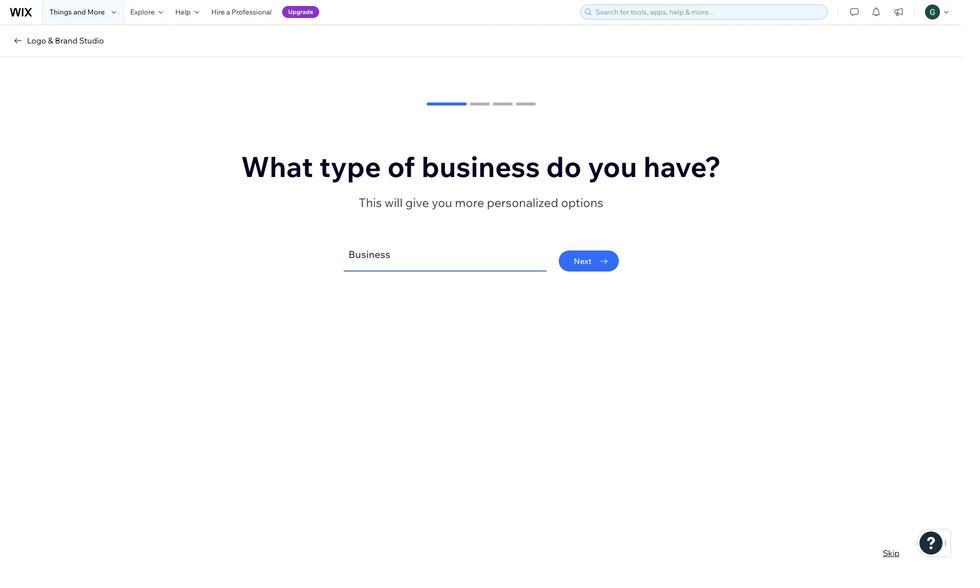 Task type: describe. For each thing, give the bounding box(es) containing it.
next
[[574, 256, 592, 266]]

brand
[[55, 36, 77, 46]]

Search for tools, apps, help & more... field
[[593, 5, 825, 19]]

hire
[[211, 8, 225, 17]]

logo
[[27, 36, 46, 46]]

next button
[[559, 251, 619, 272]]

a
[[226, 8, 230, 17]]

do
[[547, 149, 582, 184]]

help button
[[169, 0, 205, 24]]

skip button
[[883, 548, 900, 560]]

upgrade
[[288, 8, 313, 16]]

type
[[319, 149, 381, 184]]

upgrade button
[[282, 6, 319, 18]]

things
[[50, 8, 72, 17]]

0 horizontal spatial you
[[432, 195, 452, 210]]

options
[[561, 195, 604, 210]]

studio
[[79, 36, 104, 46]]

this will give you more personalized options
[[359, 195, 604, 210]]

skip
[[883, 549, 900, 559]]

things and more
[[50, 8, 105, 17]]



Task type: locate. For each thing, give the bounding box(es) containing it.
more
[[455, 195, 484, 210]]

this
[[359, 195, 382, 210]]

what type of business do you have?
[[241, 149, 721, 184]]

logo & brand studio
[[27, 36, 104, 46]]

professional
[[232, 8, 272, 17]]

more
[[87, 8, 105, 17]]

give
[[406, 195, 429, 210]]

personalized
[[487, 195, 559, 210]]

hire a professional
[[211, 8, 272, 17]]

e.g., Photographer, Bakery text field
[[349, 242, 526, 267]]

will
[[385, 195, 403, 210]]

&
[[48, 36, 53, 46]]

you up options
[[588, 149, 637, 184]]

and
[[73, 8, 86, 17]]

what
[[241, 149, 313, 184]]

you
[[588, 149, 637, 184], [432, 195, 452, 210]]

0 vertical spatial you
[[588, 149, 637, 184]]

logo & brand studio button
[[12, 35, 104, 47]]

you right give
[[432, 195, 452, 210]]

1 vertical spatial you
[[432, 195, 452, 210]]

of
[[388, 149, 415, 184]]

explore
[[130, 8, 155, 17]]

1 horizontal spatial you
[[588, 149, 637, 184]]

business
[[422, 149, 540, 184]]

have?
[[644, 149, 721, 184]]

help
[[175, 8, 191, 17]]

hire a professional link
[[205, 0, 278, 24]]



Task type: vqa. For each thing, say whether or not it's contained in the screenshot.
e.g., photographer, bakery text field
yes



